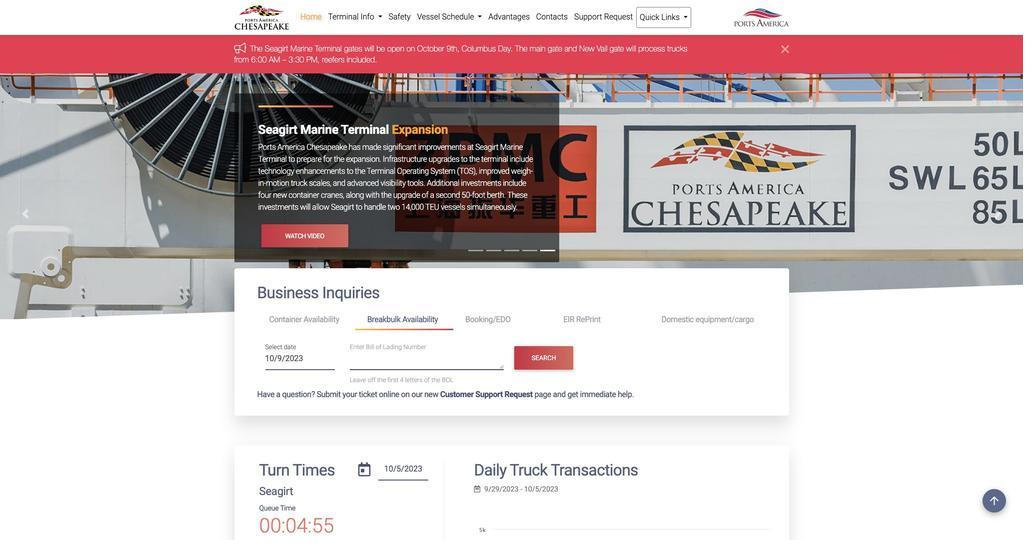 Task type: describe. For each thing, give the bounding box(es) containing it.
will inside the ports america chesapeake has made significant improvements at seagirt marine terminal to                          prepare for the expansion. infrastructure upgrades to the terminal include technology                          enhancements to the terminal operating system (tos), improved weigh- in-motion truck scales,                          and advanced visibility tools. additional investments include four new container cranes,                          along with the upgrade of a second 50-foot berth. these investments will allow seagirt                          to handle two 14,000 teu vessels simultaneously.
[[300, 203, 311, 212]]

container
[[289, 191, 319, 200]]

letters
[[405, 377, 423, 384]]

search
[[532, 354, 556, 362]]

the left "bol"
[[432, 377, 440, 384]]

the right for
[[334, 155, 344, 164]]

terminal inside the seagirt marine terminal gates will be open on october 9th, columbus day. the main gate and new vail gate will process trucks from 6:00 am – 3:30 pm, reefers included.
[[315, 44, 342, 53]]

home
[[300, 12, 322, 21]]

request inside 00:04:55 main content
[[505, 390, 533, 400]]

terminal inside "link"
[[328, 12, 359, 21]]

date
[[284, 343, 296, 351]]

seagirt inside the seagirt marine terminal gates will be open on october 9th, columbus day. the main gate and new vail gate will process trucks from 6:00 am – 3:30 pm, reefers included.
[[265, 44, 288, 53]]

america
[[278, 143, 305, 152]]

advantages
[[489, 12, 530, 21]]

to up (tos),
[[461, 155, 468, 164]]

1 vertical spatial investments
[[258, 203, 298, 212]]

open
[[387, 44, 404, 53]]

contacts
[[536, 12, 568, 21]]

daily
[[474, 461, 507, 480]]

3:30
[[289, 55, 304, 64]]

help.
[[618, 390, 634, 400]]

leave
[[350, 377, 366, 384]]

advantages link
[[485, 7, 533, 27]]

your
[[343, 390, 357, 400]]

go to top image
[[983, 489, 1006, 513]]

terminal up technology
[[258, 155, 287, 164]]

system
[[431, 167, 455, 176]]

Enter Bill of Lading Number text field
[[350, 353, 504, 370]]

availability for breakbulk availability
[[402, 315, 438, 324]]

booking/edo
[[465, 315, 511, 324]]

included.
[[347, 55, 377, 64]]

infrastructure
[[383, 155, 427, 164]]

to up advanced
[[347, 167, 353, 176]]

in-
[[258, 179, 266, 188]]

immediate
[[580, 390, 616, 400]]

1 horizontal spatial will
[[365, 44, 374, 53]]

turn times
[[259, 461, 335, 480]]

be
[[377, 44, 385, 53]]

quick links link
[[636, 7, 692, 28]]

equipment/cargo
[[696, 315, 754, 324]]

allow
[[312, 203, 329, 212]]

video
[[307, 232, 324, 240]]

enhancements
[[296, 167, 345, 176]]

customer
[[440, 390, 474, 400]]

transactions
[[551, 461, 638, 480]]

6:00
[[251, 55, 267, 64]]

bullhorn image
[[234, 43, 250, 54]]

advanced
[[347, 179, 379, 188]]

breakbulk availability
[[367, 315, 438, 324]]

teu
[[425, 203, 439, 212]]

new
[[579, 44, 595, 53]]

with
[[366, 191, 380, 200]]

the seagirt marine terminal gates will be open on october 9th, columbus day. the main gate and new vail gate will process trucks from 6:00 am – 3:30 pm, reefers included. link
[[234, 44, 688, 64]]

support request link
[[571, 7, 636, 27]]

of inside the ports america chesapeake has made significant improvements at seagirt marine terminal to                          prepare for the expansion. infrastructure upgrades to the terminal include technology                          enhancements to the terminal operating system (tos), improved weigh- in-motion truck scales,                          and advanced visibility tools. additional investments include four new container cranes,                          along with the upgrade of a second 50-foot berth. these investments will allow seagirt                          to handle two 14,000 teu vessels simultaneously.
[[422, 191, 428, 200]]

booking/edo link
[[453, 311, 552, 329]]

expansion
[[392, 123, 448, 137]]

time
[[280, 504, 296, 513]]

to down along
[[356, 203, 362, 212]]

9th,
[[447, 44, 460, 53]]

contacts link
[[533, 7, 571, 27]]

domestic
[[662, 315, 694, 324]]

support inside 00:04:55 main content
[[476, 390, 503, 400]]

seagirt marine terminal expansion
[[258, 123, 448, 137]]

quick
[[640, 12, 660, 22]]

1 the from the left
[[250, 44, 263, 53]]

quick links
[[640, 12, 682, 22]]

have
[[257, 390, 274, 400]]

2 the from the left
[[515, 44, 528, 53]]

container
[[269, 315, 302, 324]]

to down america
[[288, 155, 295, 164]]

the right with
[[381, 191, 392, 200]]

9/29/2023
[[484, 485, 519, 494]]

business inquiries
[[257, 284, 380, 303]]

breakbulk availability link
[[355, 311, 453, 331]]

terminal
[[481, 155, 508, 164]]

pm,
[[306, 55, 320, 64]]

inquiries
[[322, 284, 380, 303]]

bol
[[442, 377, 454, 384]]

trucks
[[667, 44, 688, 53]]

second
[[436, 191, 460, 200]]

new inside 00:04:55 main content
[[424, 390, 438, 400]]

queue time 00:04:55
[[259, 504, 334, 538]]

2 gate from the left
[[610, 44, 624, 53]]

00:04:55
[[259, 514, 334, 538]]

availability for container availability
[[304, 315, 339, 324]]

visibility
[[381, 179, 406, 188]]

handle
[[364, 203, 386, 212]]

truck
[[510, 461, 548, 480]]

close image
[[782, 43, 789, 55]]

october
[[417, 44, 444, 53]]

safety
[[389, 12, 411, 21]]

none text field inside 00:04:55 main content
[[378, 461, 428, 481]]

improved
[[479, 167, 510, 176]]

eir reprint
[[563, 315, 601, 324]]

vessel schedule link
[[414, 7, 485, 27]]

leave off the first 4 letters of the bol
[[350, 377, 454, 384]]

search button
[[515, 347, 573, 370]]

weigh-
[[511, 167, 533, 176]]

0 vertical spatial investments
[[461, 179, 501, 188]]

14,000
[[402, 203, 424, 212]]



Task type: locate. For each thing, give the bounding box(es) containing it.
terminal up the made
[[341, 123, 389, 137]]

a up 'teu'
[[430, 191, 434, 200]]

terminal
[[328, 12, 359, 21], [315, 44, 342, 53], [341, 123, 389, 137], [258, 155, 287, 164], [367, 167, 395, 176]]

a right have
[[276, 390, 280, 400]]

a inside 00:04:55 main content
[[276, 390, 280, 400]]

have a question? submit your ticket online on our new customer support request page and get immediate help.
[[257, 390, 634, 400]]

has
[[349, 143, 361, 152]]

1 horizontal spatial investments
[[461, 179, 501, 188]]

seagirt inside 00:04:55 main content
[[259, 485, 293, 498]]

availability
[[304, 315, 339, 324], [402, 315, 438, 324]]

1 vertical spatial include
[[503, 179, 526, 188]]

queue
[[259, 504, 279, 513]]

prepare
[[297, 155, 322, 164]]

1 vertical spatial and
[[333, 179, 345, 188]]

include up these
[[503, 179, 526, 188]]

breakbulk
[[367, 315, 401, 324]]

0 horizontal spatial investments
[[258, 203, 298, 212]]

expansion.
[[346, 155, 381, 164]]

calendar day image
[[358, 463, 371, 477]]

new down motion
[[273, 191, 287, 200]]

support inside "link"
[[574, 12, 602, 21]]

am
[[269, 55, 280, 64]]

1 horizontal spatial the
[[515, 44, 528, 53]]

0 horizontal spatial support
[[476, 390, 503, 400]]

daily truck transactions
[[474, 461, 638, 480]]

upgrade
[[393, 191, 420, 200]]

seagirt up queue
[[259, 485, 293, 498]]

columbus
[[462, 44, 496, 53]]

the seagirt marine terminal gates will be open on october 9th, columbus day. the main gate and new vail gate will process trucks from 6:00 am – 3:30 pm, reefers included. alert
[[0, 35, 1023, 74]]

berth.
[[487, 191, 506, 200]]

1 horizontal spatial new
[[424, 390, 438, 400]]

include up weigh-
[[510, 155, 533, 164]]

0 vertical spatial support
[[574, 12, 602, 21]]

1 horizontal spatial availability
[[402, 315, 438, 324]]

9/29/2023 - 10/5/2023
[[484, 485, 558, 494]]

expansion image
[[0, 74, 1023, 515]]

and left new in the right of the page
[[565, 44, 577, 53]]

select date
[[265, 343, 296, 351]]

0 horizontal spatial request
[[505, 390, 533, 400]]

2 horizontal spatial will
[[626, 44, 636, 53]]

times
[[293, 461, 335, 480]]

Select date text field
[[265, 351, 335, 370]]

and up cranes,
[[333, 179, 345, 188]]

2 availability from the left
[[402, 315, 438, 324]]

motion
[[266, 179, 289, 188]]

and left get
[[553, 390, 566, 400]]

1 horizontal spatial request
[[604, 12, 633, 21]]

gate right the vail at top
[[610, 44, 624, 53]]

terminal left info
[[328, 12, 359, 21]]

will
[[365, 44, 374, 53], [626, 44, 636, 53], [300, 203, 311, 212]]

gates
[[344, 44, 362, 53]]

turn
[[259, 461, 289, 480]]

request left "quick"
[[604, 12, 633, 21]]

terminal up visibility
[[367, 167, 395, 176]]

1 vertical spatial a
[[276, 390, 280, 400]]

0 horizontal spatial will
[[300, 203, 311, 212]]

of up 'teu'
[[422, 191, 428, 200]]

info
[[361, 12, 374, 21]]

on left our
[[401, 390, 410, 400]]

the right "off"
[[377, 377, 386, 384]]

the
[[250, 44, 263, 53], [515, 44, 528, 53]]

container availability
[[269, 315, 339, 324]]

and inside the seagirt marine terminal gates will be open on october 9th, columbus day. the main gate and new vail gate will process trucks from 6:00 am – 3:30 pm, reefers included.
[[565, 44, 577, 53]]

day.
[[498, 44, 513, 53]]

of right the "letters"
[[424, 377, 430, 384]]

availability up number at the bottom left of the page
[[402, 315, 438, 324]]

operating
[[397, 167, 429, 176]]

include
[[510, 155, 533, 164], [503, 179, 526, 188]]

support right customer
[[476, 390, 503, 400]]

0 vertical spatial on
[[407, 44, 415, 53]]

first
[[388, 377, 398, 384]]

of right bill
[[376, 343, 382, 351]]

availability down the business inquiries
[[304, 315, 339, 324]]

2 vertical spatial of
[[424, 377, 430, 384]]

number
[[404, 343, 426, 351]]

home link
[[297, 7, 325, 27]]

seagirt up "terminal"
[[475, 143, 499, 152]]

0 vertical spatial new
[[273, 191, 287, 200]]

on inside 00:04:55 main content
[[401, 390, 410, 400]]

0 vertical spatial and
[[565, 44, 577, 53]]

investments up the foot
[[461, 179, 501, 188]]

ticket
[[359, 390, 377, 400]]

cranes,
[[321, 191, 344, 200]]

marine up "terminal"
[[500, 143, 523, 152]]

watch video
[[285, 232, 324, 240]]

business
[[257, 284, 319, 303]]

1 vertical spatial marine
[[300, 123, 338, 137]]

schedule
[[442, 12, 474, 21]]

eir reprint link
[[552, 311, 650, 329]]

and
[[565, 44, 577, 53], [333, 179, 345, 188], [553, 390, 566, 400]]

marine up chesapeake
[[300, 123, 338, 137]]

1 horizontal spatial support
[[574, 12, 602, 21]]

and inside 00:04:55 main content
[[553, 390, 566, 400]]

will left process
[[626, 44, 636, 53]]

made
[[362, 143, 381, 152]]

marine inside the ports america chesapeake has made significant improvements at seagirt marine terminal to                          prepare for the expansion. infrastructure upgrades to the terminal include technology                          enhancements to the terminal operating system (tos), improved weigh- in-motion truck scales,                          and advanced visibility tools. additional investments include four new container cranes,                          along with the upgrade of a second 50-foot berth. these investments will allow seagirt                          to handle two 14,000 teu vessels simultaneously.
[[500, 143, 523, 152]]

our
[[412, 390, 423, 400]]

support up new in the right of the page
[[574, 12, 602, 21]]

1 gate from the left
[[548, 44, 562, 53]]

vail
[[597, 44, 608, 53]]

10/5/2023
[[524, 485, 558, 494]]

new right our
[[424, 390, 438, 400]]

1 vertical spatial request
[[505, 390, 533, 400]]

0 horizontal spatial availability
[[304, 315, 339, 324]]

1 horizontal spatial gate
[[610, 44, 624, 53]]

vessel
[[417, 12, 440, 21]]

seagirt up 'ports'
[[258, 123, 297, 137]]

1 vertical spatial support
[[476, 390, 503, 400]]

four
[[258, 191, 271, 200]]

None text field
[[378, 461, 428, 481]]

the up advanced
[[355, 167, 365, 176]]

1 vertical spatial on
[[401, 390, 410, 400]]

00:04:55 main content
[[227, 269, 797, 540]]

0 horizontal spatial a
[[276, 390, 280, 400]]

1 horizontal spatial a
[[430, 191, 434, 200]]

from
[[234, 55, 249, 64]]

bill
[[366, 343, 374, 351]]

reefers
[[322, 55, 345, 64]]

2 vertical spatial and
[[553, 390, 566, 400]]

0 horizontal spatial gate
[[548, 44, 562, 53]]

calendar week image
[[474, 486, 480, 493]]

seagirt
[[265, 44, 288, 53], [258, 123, 297, 137], [475, 143, 499, 152], [331, 203, 354, 212], [259, 485, 293, 498]]

main
[[530, 44, 546, 53]]

new inside the ports america chesapeake has made significant improvements at seagirt marine terminal to                          prepare for the expansion. infrastructure upgrades to the terminal include technology                          enhancements to the terminal operating system (tos), improved weigh- in-motion truck scales,                          and advanced visibility tools. additional investments include four new container cranes,                          along with the upgrade of a second 50-foot berth. these investments will allow seagirt                          to handle two 14,000 teu vessels simultaneously.
[[273, 191, 287, 200]]

technology
[[258, 167, 294, 176]]

gate right main
[[548, 44, 562, 53]]

upgrades
[[429, 155, 459, 164]]

investments down four
[[258, 203, 298, 212]]

terminal up reefers
[[315, 44, 342, 53]]

will down container
[[300, 203, 311, 212]]

0 horizontal spatial the
[[250, 44, 263, 53]]

the right day.
[[515, 44, 528, 53]]

marine inside the seagirt marine terminal gates will be open on october 9th, columbus day. the main gate and new vail gate will process trucks from 6:00 am – 3:30 pm, reefers included.
[[290, 44, 313, 53]]

1 vertical spatial of
[[376, 343, 382, 351]]

safety link
[[385, 7, 414, 27]]

on inside the seagirt marine terminal gates will be open on october 9th, columbus day. the main gate and new vail gate will process trucks from 6:00 am – 3:30 pm, reefers included.
[[407, 44, 415, 53]]

the up '6:00'
[[250, 44, 263, 53]]

improvements
[[418, 143, 466, 152]]

2 vertical spatial marine
[[500, 143, 523, 152]]

eir
[[563, 315, 575, 324]]

request
[[604, 12, 633, 21], [505, 390, 533, 400]]

1 vertical spatial new
[[424, 390, 438, 400]]

request inside "link"
[[604, 12, 633, 21]]

foot
[[472, 191, 485, 200]]

process
[[638, 44, 665, 53]]

marine
[[290, 44, 313, 53], [300, 123, 338, 137], [500, 143, 523, 152]]

terminal info
[[328, 12, 376, 21]]

0 vertical spatial of
[[422, 191, 428, 200]]

0 vertical spatial marine
[[290, 44, 313, 53]]

0 vertical spatial include
[[510, 155, 533, 164]]

seagirt up am at the left top of the page
[[265, 44, 288, 53]]

on right "open" at the top of the page
[[407, 44, 415, 53]]

the seagirt marine terminal gates will be open on october 9th, columbus day. the main gate and new vail gate will process trucks from 6:00 am – 3:30 pm, reefers included.
[[234, 44, 688, 64]]

links
[[662, 12, 680, 22]]

marine up 3:30
[[290, 44, 313, 53]]

0 horizontal spatial new
[[273, 191, 287, 200]]

of
[[422, 191, 428, 200], [376, 343, 382, 351], [424, 377, 430, 384]]

request left page
[[505, 390, 533, 400]]

a inside the ports america chesapeake has made significant improvements at seagirt marine terminal to                          prepare for the expansion. infrastructure upgrades to the terminal include technology                          enhancements to the terminal operating system (tos), improved weigh- in-motion truck scales,                          and advanced visibility tools. additional investments include four new container cranes,                          along with the upgrade of a second 50-foot berth. these investments will allow seagirt                          to handle two 14,000 teu vessels simultaneously.
[[430, 191, 434, 200]]

terminal info link
[[325, 7, 385, 27]]

online
[[379, 390, 399, 400]]

lading
[[383, 343, 402, 351]]

0 vertical spatial request
[[604, 12, 633, 21]]

the down at
[[469, 155, 480, 164]]

0 vertical spatial a
[[430, 191, 434, 200]]

will left the be in the left top of the page
[[365, 44, 374, 53]]

enter
[[350, 343, 365, 351]]

tools.
[[407, 179, 425, 188]]

gate
[[548, 44, 562, 53], [610, 44, 624, 53]]

seagirt down cranes,
[[331, 203, 354, 212]]

simultaneously.
[[467, 203, 518, 212]]

reprint
[[576, 315, 601, 324]]

and inside the ports america chesapeake has made significant improvements at seagirt marine terminal to                          prepare for the expansion. infrastructure upgrades to the terminal include technology                          enhancements to the terminal operating system (tos), improved weigh- in-motion truck scales,                          and advanced visibility tools. additional investments include four new container cranes,                          along with the upgrade of a second 50-foot berth. these investments will allow seagirt                          to handle two 14,000 teu vessels simultaneously.
[[333, 179, 345, 188]]

these
[[507, 191, 528, 200]]

1 availability from the left
[[304, 315, 339, 324]]



Task type: vqa. For each thing, say whether or not it's contained in the screenshot.
sort icon related to Ready for Delivery
no



